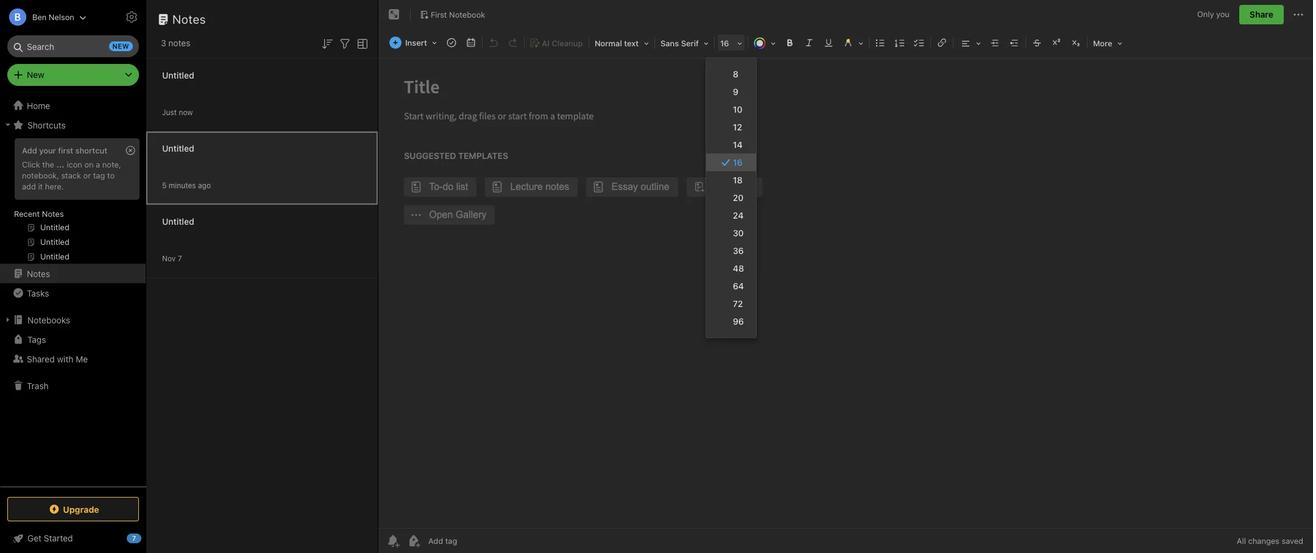 Task type: describe. For each thing, give the bounding box(es) containing it.
insert
[[405, 38, 427, 48]]

24
[[733, 210, 744, 221]]

serif
[[681, 38, 699, 48]]

new
[[27, 69, 44, 80]]

here.
[[45, 182, 64, 191]]

you
[[1217, 9, 1230, 19]]

new button
[[7, 64, 139, 86]]

8 link
[[706, 65, 756, 83]]

stack
[[61, 171, 81, 180]]

Account field
[[0, 5, 86, 29]]

it
[[38, 182, 43, 191]]

add tag image
[[407, 534, 421, 549]]

tags button
[[0, 330, 146, 349]]

add a reminder image
[[386, 534, 400, 549]]

trash link
[[0, 376, 146, 396]]

9 link
[[706, 83, 756, 101]]

text
[[624, 38, 639, 48]]

nelson
[[49, 12, 74, 22]]

30 link
[[706, 224, 756, 242]]

bulleted list image
[[872, 34, 889, 51]]

tasks button
[[0, 283, 146, 303]]

first
[[431, 10, 447, 19]]

notes inside group
[[42, 209, 64, 219]]

get
[[27, 533, 42, 544]]

insert link image
[[934, 34, 951, 51]]

with
[[57, 354, 73, 364]]

shortcut
[[75, 146, 107, 155]]

Font color field
[[750, 34, 780, 52]]

click
[[22, 160, 40, 169]]

bold image
[[781, 34, 798, 51]]

8
[[733, 69, 739, 79]]

italic image
[[801, 34, 818, 51]]

shared with me link
[[0, 349, 146, 369]]

only you
[[1198, 9, 1230, 19]]

add filters image
[[338, 36, 352, 51]]

Search text field
[[16, 35, 130, 57]]

note window element
[[379, 0, 1314, 553]]

normal
[[595, 38, 622, 48]]

3 notes
[[161, 38, 190, 48]]

9
[[733, 87, 739, 97]]

tag
[[93, 171, 105, 180]]

48 link
[[706, 260, 756, 277]]

3
[[161, 38, 166, 48]]

minutes
[[169, 181, 196, 190]]

share
[[1250, 9, 1274, 20]]

icon on a note, notebook, stack or tag to add it here.
[[22, 160, 121, 191]]

click to collapse image
[[142, 531, 151, 546]]

More field
[[1089, 34, 1127, 52]]

on
[[84, 160, 94, 169]]

normal text
[[595, 38, 639, 48]]

checklist image
[[911, 34, 928, 51]]

shared with me
[[27, 354, 88, 364]]

new
[[113, 42, 129, 50]]

tags
[[27, 334, 46, 345]]

add your first shortcut
[[22, 146, 107, 155]]

Heading level field
[[591, 34, 653, 52]]

outdent image
[[1006, 34, 1023, 51]]

started
[[44, 533, 73, 544]]

saved
[[1282, 536, 1304, 546]]

superscript image
[[1048, 34, 1065, 51]]

5 minutes ago
[[162, 181, 211, 190]]

first notebook
[[431, 10, 485, 19]]

nov
[[162, 254, 176, 263]]

calendar event image
[[463, 34, 480, 51]]

sans serif
[[661, 38, 699, 48]]

16 inside 'menu item'
[[733, 157, 743, 168]]

upgrade
[[63, 504, 99, 515]]

home link
[[0, 96, 146, 115]]

7 inside help and learning task checklist 'field'
[[132, 535, 136, 543]]

click the ...
[[22, 160, 65, 169]]

icon
[[67, 160, 82, 169]]

16 inside font size field
[[720, 38, 729, 48]]

notebook
[[449, 10, 485, 19]]

nov 7
[[162, 254, 182, 263]]

untitled for 7
[[162, 216, 194, 226]]

Add tag field
[[427, 536, 519, 547]]

96
[[733, 316, 744, 327]]

Highlight field
[[839, 34, 868, 52]]

5
[[162, 181, 167, 190]]

subscript image
[[1068, 34, 1085, 51]]

add
[[22, 146, 37, 155]]

ben
[[32, 12, 47, 22]]

16 menu item
[[706, 154, 756, 171]]

expand note image
[[387, 7, 402, 22]]

14
[[733, 140, 743, 150]]



Task type: vqa. For each thing, say whether or not it's contained in the screenshot.
main element
no



Task type: locate. For each thing, give the bounding box(es) containing it.
notes up tasks
[[27, 269, 50, 279]]

task image
[[443, 34, 460, 51]]

0 vertical spatial notes
[[173, 12, 206, 26]]

16 up 18
[[733, 157, 743, 168]]

0 horizontal spatial 7
[[132, 535, 136, 543]]

16
[[720, 38, 729, 48], [733, 157, 743, 168]]

shortcuts button
[[0, 115, 146, 135]]

72
[[733, 299, 743, 309]]

36
[[733, 246, 744, 256]]

me
[[76, 354, 88, 364]]

strikethrough image
[[1029, 34, 1046, 51]]

1 horizontal spatial 7
[[178, 254, 182, 263]]

all changes saved
[[1237, 536, 1304, 546]]

more actions image
[[1292, 7, 1306, 22]]

group containing add your first shortcut
[[0, 135, 146, 269]]

0 horizontal spatial 16
[[720, 38, 729, 48]]

36 link
[[706, 242, 756, 260]]

72 link
[[706, 295, 756, 313]]

just
[[162, 108, 177, 117]]

untitled
[[162, 70, 194, 80], [162, 143, 194, 153], [162, 216, 194, 226]]

now
[[179, 108, 193, 117]]

1 horizontal spatial 16
[[733, 157, 743, 168]]

2 vertical spatial notes
[[27, 269, 50, 279]]

changes
[[1249, 536, 1280, 546]]

expand notebooks image
[[3, 315, 13, 325]]

untitled for now
[[162, 70, 194, 80]]

3 untitled from the top
[[162, 216, 194, 226]]

0 vertical spatial 16
[[720, 38, 729, 48]]

64
[[733, 281, 744, 291]]

1 vertical spatial 16
[[733, 157, 743, 168]]

first
[[58, 146, 73, 155]]

numbered list image
[[892, 34, 909, 51]]

untitled down just now in the top of the page
[[162, 143, 194, 153]]

just now
[[162, 108, 193, 117]]

add
[[22, 182, 36, 191]]

tree containing home
[[0, 96, 146, 486]]

8 9 10
[[733, 69, 743, 115]]

the
[[42, 160, 54, 169]]

shared
[[27, 354, 55, 364]]

1 vertical spatial 7
[[132, 535, 136, 543]]

untitled down notes
[[162, 70, 194, 80]]

0 vertical spatial 7
[[178, 254, 182, 263]]

notes right recent
[[42, 209, 64, 219]]

64 link
[[706, 277, 756, 295]]

20 link
[[706, 189, 756, 207]]

note,
[[102, 160, 121, 169]]

dropdown list menu
[[706, 65, 756, 330]]

untitled down minutes
[[162, 216, 194, 226]]

7 right nov
[[178, 254, 182, 263]]

1 vertical spatial untitled
[[162, 143, 194, 153]]

View options field
[[352, 35, 370, 51]]

more
[[1094, 38, 1113, 48]]

home
[[27, 100, 50, 111]]

10
[[733, 104, 743, 115]]

Insert field
[[386, 34, 441, 51]]

16 link
[[706, 154, 756, 171]]

first notebook button
[[416, 6, 490, 23]]

or
[[83, 171, 91, 180]]

Help and Learning task checklist field
[[0, 529, 146, 549]]

trash
[[27, 381, 49, 391]]

7 left click to collapse icon
[[132, 535, 136, 543]]

a
[[96, 160, 100, 169]]

settings image
[[124, 10, 139, 24]]

12 link
[[706, 118, 756, 136]]

notebooks link
[[0, 310, 146, 330]]

10 link
[[706, 101, 756, 118]]

7
[[178, 254, 182, 263], [132, 535, 136, 543]]

notebooks
[[27, 315, 70, 325]]

untitled for minutes
[[162, 143, 194, 153]]

notes up notes
[[173, 12, 206, 26]]

sans
[[661, 38, 679, 48]]

tasks
[[27, 288, 49, 298]]

18
[[733, 175, 743, 185]]

Add filters field
[[338, 35, 352, 51]]

your
[[39, 146, 56, 155]]

1 vertical spatial notes
[[42, 209, 64, 219]]

recent notes
[[14, 209, 64, 219]]

Font size field
[[716, 34, 747, 52]]

notes link
[[0, 264, 146, 283]]

ben nelson
[[32, 12, 74, 22]]

ago
[[198, 181, 211, 190]]

new search field
[[16, 35, 133, 57]]

30
[[733, 228, 744, 238]]

0 vertical spatial untitled
[[162, 70, 194, 80]]

indent image
[[987, 34, 1004, 51]]

Alignment field
[[955, 34, 986, 52]]

tree
[[0, 96, 146, 486]]

18 link
[[706, 171, 756, 189]]

share button
[[1240, 5, 1284, 24]]

96 link
[[706, 313, 756, 330]]

12
[[733, 122, 742, 132]]

upgrade button
[[7, 497, 139, 522]]

1 untitled from the top
[[162, 70, 194, 80]]

20
[[733, 193, 744, 203]]

group
[[0, 135, 146, 269]]

Font family field
[[656, 34, 713, 52]]

Sort options field
[[320, 35, 335, 51]]

2 untitled from the top
[[162, 143, 194, 153]]

recent
[[14, 209, 40, 219]]

to
[[107, 171, 115, 180]]

Note Editor text field
[[379, 59, 1314, 528]]

2 vertical spatial untitled
[[162, 216, 194, 226]]

14 link
[[706, 136, 756, 154]]

...
[[56, 160, 65, 169]]

24 link
[[706, 207, 756, 224]]

get started
[[27, 533, 73, 544]]

group inside tree
[[0, 135, 146, 269]]

More actions field
[[1292, 5, 1306, 24]]

notebook,
[[22, 171, 59, 180]]

only
[[1198, 9, 1215, 19]]

16 up 8 link
[[720, 38, 729, 48]]

underline image
[[820, 34, 838, 51]]

shortcuts
[[27, 120, 66, 130]]

all
[[1237, 536, 1247, 546]]



